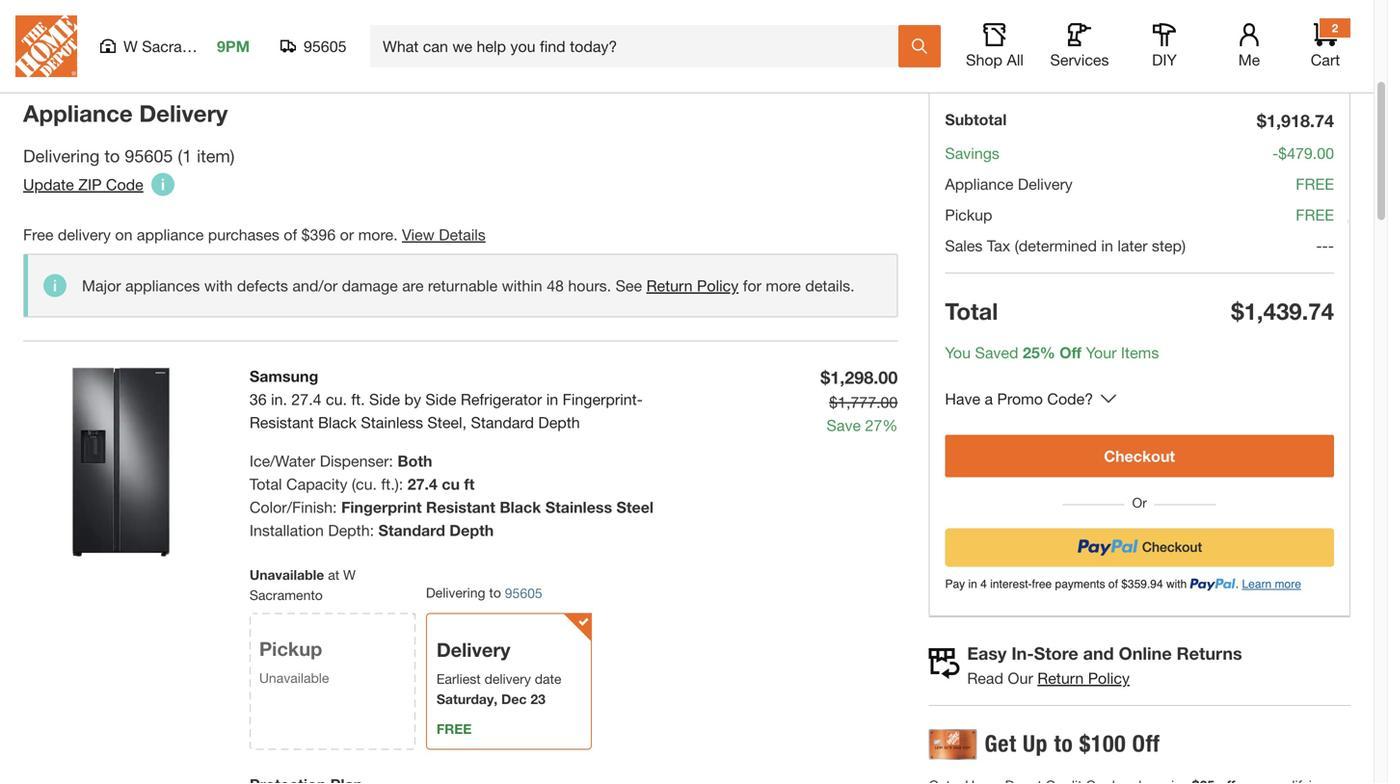 Task type: describe. For each thing, give the bounding box(es) containing it.
read
[[967, 670, 1004, 688]]

me
[[1239, 51, 1260, 69]]

update zip code
[[23, 175, 143, 194]]

delivery inside "delivery earliest delivery date saturday, dec 23"
[[437, 639, 510, 662]]

tax
[[987, 237, 1010, 255]]

1
[[182, 145, 192, 166]]

-$479.00
[[1272, 144, 1334, 162]]

you saved 25% off your item s
[[945, 344, 1159, 362]]

0 vertical spatial free
[[1296, 175, 1334, 193]]

return
[[1038, 670, 1084, 688]]

$100
[[1079, 730, 1126, 758]]

1 horizontal spatial total
[[945, 297, 998, 325]]

27.4 inside ice/water dispenser : both total capacity (cu. ft.) : 27.4 cu ft color/finish : fingerprint resistant black stainless steel installation depth : standard depth
[[407, 475, 438, 493]]

$1,439.74
[[1231, 297, 1334, 325]]

ft.)
[[381, 475, 399, 493]]

ft.
[[351, 390, 365, 409]]

fingerprint
[[341, 498, 422, 517]]

ft
[[464, 475, 475, 493]]

return policy
[[646, 277, 739, 295]]

in inside "samsung 36 in. 27.4 cu. ft. side by side refrigerator in fingerprint- resistant black stainless steel, standard depth"
[[546, 390, 558, 409]]

resistant inside ice/water dispenser : both total capacity (cu. ft.) : 27.4 cu ft color/finish : fingerprint resistant black stainless steel installation depth : standard depth
[[426, 498, 495, 517]]

later
[[1118, 237, 1148, 255]]

1 vertical spatial free
[[1296, 206, 1334, 224]]

95605 button
[[281, 37, 347, 56]]

code
[[106, 175, 143, 194]]

: down "capacity"
[[333, 498, 337, 517]]

dec 23
[[501, 692, 546, 707]]

change appliance zipcode information image
[[151, 173, 174, 196]]

have a promo code?
[[945, 390, 1093, 408]]

details
[[439, 225, 486, 244]]

0 vertical spatial in
[[1101, 237, 1113, 255]]

0 horizontal spatial depth
[[328, 521, 370, 540]]

with
[[204, 277, 233, 295]]

capacity
[[286, 475, 347, 493]]

get
[[985, 730, 1017, 758]]

cart
[[1311, 51, 1340, 69]]

both
[[397, 452, 432, 470]]

black inside ice/water dispenser : both total capacity (cu. ft.) : 27.4 cu ft color/finish : fingerprint resistant black stainless steel installation depth : standard depth
[[500, 498, 541, 517]]

our
[[1008, 670, 1033, 688]]

up
[[1023, 730, 1048, 758]]

1 horizontal spatial off
[[1132, 730, 1160, 758]]

27%
[[865, 416, 898, 435]]

$1,777.00
[[829, 393, 898, 412]]

to for delivering to 95605 ( 1 item )
[[104, 145, 120, 166]]

1 horizontal spatial appliance
[[945, 175, 1014, 193]]

27.4 inside "samsung 36 in. 27.4 cu. ft. side by side refrigerator in fingerprint- resistant black stainless steel, standard depth"
[[292, 390, 322, 409]]

view
[[402, 225, 435, 244]]

9pm
[[217, 37, 250, 55]]

have a promo code? link
[[945, 388, 1093, 412]]

2 vertical spatial free
[[437, 721, 472, 737]]

in.
[[271, 390, 287, 409]]

0 horizontal spatial appliance
[[23, 99, 133, 127]]

0 horizontal spatial appliance delivery
[[23, 99, 228, 127]]

returnable
[[428, 277, 498, 295]]

2 side from the left
[[426, 390, 456, 409]]

s
[[1151, 344, 1159, 362]]

36
[[250, 390, 267, 409]]

1 vertical spatial appliance delivery
[[945, 175, 1073, 193]]

diy button
[[1134, 23, 1195, 69]]

resistant inside "samsung 36 in. 27.4 cu. ft. side by side refrigerator in fingerprint- resistant black stainless steel, standard depth"
[[250, 413, 314, 432]]

free
[[23, 225, 53, 244]]

pickup for pickup
[[945, 206, 992, 224]]

What can we help you find today? search field
[[383, 26, 897, 67]]

cart 2
[[1311, 21, 1340, 69]]

samsung
[[250, 367, 318, 385]]

delivering for delivering to 95605 ( 1 item )
[[23, 145, 100, 166]]

major
[[82, 277, 121, 295]]

update zip code link
[[23, 175, 143, 194]]

stainless inside "samsung 36 in. 27.4 cu. ft. side by side refrigerator in fingerprint- resistant black stainless steel, standard depth"
[[361, 413, 423, 432]]

black inside "samsung 36 in. 27.4 cu. ft. side by side refrigerator in fingerprint- resistant black stainless steel, standard depth"
[[318, 413, 357, 432]]

checkout button
[[945, 435, 1334, 478]]

w sacramento 9pm
[[123, 37, 250, 55]]

unavailable at
[[250, 567, 343, 583]]

cu
[[442, 475, 460, 493]]

zip
[[78, 175, 102, 194]]

return policy link
[[1038, 670, 1130, 688]]

in-
[[1012, 643, 1034, 664]]

are
[[402, 277, 424, 295]]

return policy link
[[646, 277, 739, 295]]

and/or
[[292, 277, 338, 295]]

fingerprint-
[[563, 390, 643, 409]]

more.
[[358, 225, 398, 244]]

1 side from the left
[[369, 390, 400, 409]]

95605 for delivering to 95605
[[505, 586, 542, 601]]

w for w sacramento
[[343, 567, 356, 583]]

25%
[[1023, 344, 1055, 362]]

get up to $100 off
[[985, 730, 1160, 758]]

save
[[827, 416, 861, 435]]

you
[[945, 344, 971, 362]]

ice/water
[[250, 452, 315, 470]]

services
[[1050, 51, 1109, 69]]

delivery inside "delivery earliest delivery date saturday, dec 23"
[[485, 671, 531, 687]]

95605 link
[[505, 584, 542, 604]]

code?
[[1047, 390, 1093, 408]]

more
[[766, 277, 801, 295]]

defects
[[237, 277, 288, 295]]

standard inside ice/water dispenser : both total capacity (cu. ft.) : 27.4 cu ft color/finish : fingerprint resistant black stainless steel installation depth : standard depth
[[378, 521, 445, 540]]

95605 inside button
[[304, 37, 347, 55]]

(determined
[[1015, 237, 1097, 255]]

appliance
[[137, 225, 204, 244]]

or
[[340, 225, 354, 244]]

and
[[1083, 643, 1114, 664]]

---
[[1316, 237, 1334, 255]]

2 horizontal spatial to
[[1054, 730, 1073, 758]]



Task type: vqa. For each thing, say whether or not it's contained in the screenshot.


Task type: locate. For each thing, give the bounding box(es) containing it.
to for delivering to 95605
[[489, 585, 501, 601]]

unavailable down installation
[[250, 567, 324, 583]]

1 vertical spatial total
[[250, 475, 282, 493]]

w right the home depot logo
[[123, 37, 138, 55]]

in left the later
[[1101, 237, 1113, 255]]

1 vertical spatial 27.4
[[407, 475, 438, 493]]

0 vertical spatial delivery
[[139, 99, 228, 127]]

pickup unavailable
[[259, 638, 329, 686]]

1 vertical spatial off
[[1132, 730, 1160, 758]]

1 horizontal spatial stainless
[[545, 498, 612, 517]]

0 horizontal spatial delivering
[[23, 145, 100, 166]]

)
[[230, 145, 235, 166]]

shop
[[966, 51, 1003, 69]]

diy
[[1152, 51, 1177, 69]]

:
[[389, 452, 393, 470], [399, 475, 403, 493], [333, 498, 337, 517], [370, 521, 374, 540]]

unavailable down w sacramento
[[259, 670, 329, 686]]

0 vertical spatial your
[[945, 48, 995, 75]]

black down cu. at left
[[318, 413, 357, 432]]

0 horizontal spatial pickup
[[259, 638, 322, 661]]

shop all button
[[964, 23, 1026, 69]]

0 vertical spatial 27.4
[[292, 390, 322, 409]]

0 vertical spatial delivering
[[23, 145, 100, 166]]

purchases
[[208, 225, 279, 244]]

1 vertical spatial standard
[[378, 521, 445, 540]]

depth down ft
[[450, 521, 494, 540]]

pickup up "sales"
[[945, 206, 992, 224]]

off right "25%" at the top right
[[1060, 344, 1082, 362]]

95605 right 9pm
[[304, 37, 347, 55]]

0 vertical spatial delivery
[[58, 225, 111, 244]]

steel,
[[427, 413, 467, 432]]

of
[[284, 225, 297, 244]]

pickup for pickup unavailable
[[259, 638, 322, 661]]

ice/water dispenser : both total capacity (cu. ft.) : 27.4 cu ft color/finish : fingerprint resistant black stainless steel installation depth : standard depth
[[250, 452, 654, 540]]

0 vertical spatial pickup
[[945, 206, 992, 224]]

appliance up delivering to 95605 ( 1 item )
[[23, 99, 133, 127]]

0 horizontal spatial stainless
[[361, 413, 423, 432]]

delivering
[[23, 145, 100, 166], [426, 585, 485, 601]]

1 horizontal spatial 95605
[[304, 37, 347, 55]]

0 horizontal spatial to
[[104, 145, 120, 166]]

95605 inside delivering to 95605
[[505, 586, 542, 601]]

side right ft.
[[369, 390, 400, 409]]

date
[[535, 671, 562, 687]]

to right up
[[1054, 730, 1073, 758]]

1 horizontal spatial sacramento
[[250, 587, 323, 603]]

free
[[1296, 175, 1334, 193], [1296, 206, 1334, 224], [437, 721, 472, 737]]

standard inside "samsung 36 in. 27.4 cu. ft. side by side refrigerator in fingerprint- resistant black stainless steel, standard depth"
[[471, 413, 534, 432]]

1 horizontal spatial standard
[[471, 413, 534, 432]]

0 horizontal spatial 95605
[[125, 145, 173, 166]]

27.4 down both on the bottom
[[407, 475, 438, 493]]

1 vertical spatial delivering
[[426, 585, 485, 601]]

95605 for delivering to 95605 ( 1 item )
[[125, 145, 173, 166]]

0 horizontal spatial standard
[[378, 521, 445, 540]]

0 horizontal spatial side
[[369, 390, 400, 409]]

$1,298.00 $1,777.00 save 27%
[[821, 367, 898, 435]]

0 vertical spatial appliance
[[23, 99, 133, 127]]

w right the at
[[343, 567, 356, 583]]

0 horizontal spatial total
[[250, 475, 282, 493]]

total up you
[[945, 297, 998, 325]]

0 vertical spatial off
[[1060, 344, 1082, 362]]

0 horizontal spatial w
[[123, 37, 138, 55]]

in left fingerprint-
[[546, 390, 558, 409]]

delivery up (determined
[[1018, 175, 1073, 193]]

product image
[[23, 365, 219, 560]]

1 vertical spatial to
[[489, 585, 501, 601]]

your left item
[[1086, 344, 1117, 362]]

0 horizontal spatial 27.4
[[292, 390, 322, 409]]

2
[[1332, 21, 1338, 35]]

delivery
[[58, 225, 111, 244], [485, 671, 531, 687]]

alert containing major appliances with defects and/or damage are returnable within 48 hours. see
[[23, 254, 898, 318]]

standard down "fingerprint"
[[378, 521, 445, 540]]

: down "fingerprint"
[[370, 521, 374, 540]]

black up 95605 link
[[500, 498, 541, 517]]

delivery up (
[[139, 99, 228, 127]]

delivering inside delivering to 95605
[[426, 585, 485, 601]]

sales tax (determined in later step)
[[945, 237, 1186, 255]]

1 horizontal spatial delivery
[[437, 639, 510, 662]]

0 vertical spatial total
[[945, 297, 998, 325]]

total
[[945, 297, 998, 325], [250, 475, 282, 493]]

free up ---
[[1296, 206, 1334, 224]]

saved
[[975, 344, 1018, 362]]

1 horizontal spatial 27.4
[[407, 475, 438, 493]]

in
[[1101, 237, 1113, 255], [546, 390, 558, 409]]

$396
[[301, 225, 336, 244]]

0 horizontal spatial your
[[945, 48, 995, 75]]

$1,298.00
[[821, 367, 898, 388]]

2 horizontal spatial delivery
[[1018, 175, 1073, 193]]

depth down "fingerprint"
[[328, 521, 370, 540]]

resistant down in.
[[250, 413, 314, 432]]

alert
[[23, 254, 898, 318]]

all
[[1007, 51, 1024, 69]]

stainless
[[361, 413, 423, 432], [545, 498, 612, 517]]

95605 up "delivery earliest delivery date saturday, dec 23"
[[505, 586, 542, 601]]

free down saturday,
[[437, 721, 472, 737]]

returns
[[1177, 643, 1242, 664]]

order
[[1002, 48, 1065, 75]]

sacramento inside w sacramento
[[250, 587, 323, 603]]

see
[[616, 277, 642, 295]]

delivering up update
[[23, 145, 100, 166]]

store
[[1034, 643, 1078, 664]]

pickup inside "pickup unavailable"
[[259, 638, 322, 661]]

off
[[1060, 344, 1082, 362], [1132, 730, 1160, 758]]

samsung 36 in. 27.4 cu. ft. side by side refrigerator in fingerprint- resistant black stainless steel, standard depth
[[250, 367, 643, 432]]

0 vertical spatial stainless
[[361, 413, 423, 432]]

off right $100
[[1132, 730, 1160, 758]]

(
[[178, 145, 182, 166]]

1 horizontal spatial depth
[[450, 521, 494, 540]]

w for w sacramento 9pm
[[123, 37, 138, 55]]

policy
[[1088, 670, 1130, 688]]

earliest
[[437, 671, 481, 687]]

details.
[[805, 277, 855, 295]]

1 vertical spatial delivery
[[485, 671, 531, 687]]

1 vertical spatial unavailable
[[259, 670, 329, 686]]

2 horizontal spatial depth
[[538, 413, 580, 432]]

1 vertical spatial pickup
[[259, 638, 322, 661]]

saturday,
[[437, 692, 498, 707]]

1 horizontal spatial appliance delivery
[[945, 175, 1073, 193]]

appliance delivery up delivering to 95605 ( 1 item )
[[23, 99, 228, 127]]

0 vertical spatial appliance delivery
[[23, 99, 228, 127]]

to left 95605 link
[[489, 585, 501, 601]]

hours.
[[568, 277, 611, 295]]

sales
[[945, 237, 983, 255]]

appliances
[[125, 277, 200, 295]]

stainless inside ice/water dispenser : both total capacity (cu. ft.) : 27.4 cu ft color/finish : fingerprint resistant black stainless steel installation depth : standard depth
[[545, 498, 612, 517]]

refrigerator
[[461, 390, 542, 409]]

1 horizontal spatial in
[[1101, 237, 1113, 255]]

delivery up dec 23 at bottom left
[[485, 671, 531, 687]]

$479.00
[[1278, 144, 1334, 162]]

0 horizontal spatial sacramento
[[142, 37, 226, 55]]

within
[[502, 277, 542, 295]]

your order
[[945, 48, 1065, 75]]

0 vertical spatial black
[[318, 413, 357, 432]]

to up code
[[104, 145, 120, 166]]

at
[[328, 567, 339, 583]]

depth down fingerprint-
[[538, 413, 580, 432]]

depth inside "samsung 36 in. 27.4 cu. ft. side by side refrigerator in fingerprint- resistant black stainless steel, standard depth"
[[538, 413, 580, 432]]

delivery left on
[[58, 225, 111, 244]]

savings
[[945, 144, 1000, 162]]

1 horizontal spatial w
[[343, 567, 356, 583]]

1 vertical spatial resistant
[[426, 498, 495, 517]]

appliance down savings
[[945, 175, 1014, 193]]

1 vertical spatial delivery
[[1018, 175, 1073, 193]]

0 horizontal spatial delivery
[[139, 99, 228, 127]]

for
[[743, 277, 762, 295]]

0 vertical spatial standard
[[471, 413, 534, 432]]

total inside ice/water dispenser : both total capacity (cu. ft.) : 27.4 cu ft color/finish : fingerprint resistant black stainless steel installation depth : standard depth
[[250, 475, 282, 493]]

by
[[404, 390, 421, 409]]

total down 'ice/water'
[[250, 475, 282, 493]]

1 horizontal spatial pickup
[[945, 206, 992, 224]]

the home depot logo image
[[15, 15, 77, 77]]

to inside delivering to 95605
[[489, 585, 501, 601]]

1 vertical spatial w
[[343, 567, 356, 583]]

1 vertical spatial black
[[500, 498, 541, 517]]

1 vertical spatial 95605
[[125, 145, 173, 166]]

(cu.
[[352, 475, 377, 493]]

unavailable
[[250, 567, 324, 583], [259, 670, 329, 686]]

a
[[985, 390, 993, 408]]

0 vertical spatial w
[[123, 37, 138, 55]]

1 vertical spatial in
[[546, 390, 558, 409]]

1 vertical spatial appliance
[[945, 175, 1014, 193]]

2 horizontal spatial 95605
[[505, 586, 542, 601]]

item
[[197, 145, 230, 166]]

1 horizontal spatial your
[[1086, 344, 1117, 362]]

stainless left steel
[[545, 498, 612, 517]]

sacramento for w sacramento
[[250, 587, 323, 603]]

1 horizontal spatial resistant
[[426, 498, 495, 517]]

pickup
[[945, 206, 992, 224], [259, 638, 322, 661]]

1 horizontal spatial to
[[489, 585, 501, 601]]

0 horizontal spatial black
[[318, 413, 357, 432]]

1 vertical spatial sacramento
[[250, 587, 323, 603]]

1 horizontal spatial side
[[426, 390, 456, 409]]

1 vertical spatial stainless
[[545, 498, 612, 517]]

: down both on the bottom
[[399, 475, 403, 493]]

free down the $479.00
[[1296, 175, 1334, 193]]

2 vertical spatial delivery
[[437, 639, 510, 662]]

delivery earliest delivery date saturday, dec 23
[[437, 639, 562, 707]]

cu.
[[326, 390, 347, 409]]

easy
[[967, 643, 1007, 664]]

0 horizontal spatial off
[[1060, 344, 1082, 362]]

credit card icon image
[[929, 730, 977, 761]]

standard
[[471, 413, 534, 432], [378, 521, 445, 540]]

pickup down w sacramento
[[259, 638, 322, 661]]

on
[[115, 225, 133, 244]]

0 vertical spatial 95605
[[304, 37, 347, 55]]

delivering left 95605 link
[[426, 585, 485, 601]]

w inside w sacramento
[[343, 567, 356, 583]]

27.4
[[292, 390, 322, 409], [407, 475, 438, 493]]

side up steel,
[[426, 390, 456, 409]]

appliance delivery down savings
[[945, 175, 1073, 193]]

steel
[[616, 498, 654, 517]]

1 vertical spatial your
[[1086, 344, 1117, 362]]

sacramento for w sacramento 9pm
[[142, 37, 226, 55]]

side
[[369, 390, 400, 409], [426, 390, 456, 409]]

1 horizontal spatial delivering
[[426, 585, 485, 601]]

0 vertical spatial unavailable
[[250, 567, 324, 583]]

0 vertical spatial sacramento
[[142, 37, 226, 55]]

27.4 right in.
[[292, 390, 322, 409]]

0 horizontal spatial resistant
[[250, 413, 314, 432]]

checkout
[[1104, 447, 1175, 466]]

view details button
[[402, 225, 486, 244]]

delivery
[[139, 99, 228, 127], [1018, 175, 1073, 193], [437, 639, 510, 662]]

$1,918.74
[[1257, 110, 1334, 131]]

0 vertical spatial to
[[104, 145, 120, 166]]

easy in-store and online returns read our return policy
[[967, 643, 1242, 688]]

delivery up the earliest
[[437, 639, 510, 662]]

0 horizontal spatial in
[[546, 390, 558, 409]]

stainless down by
[[361, 413, 423, 432]]

1 horizontal spatial black
[[500, 498, 541, 517]]

depth
[[538, 413, 580, 432], [328, 521, 370, 540], [450, 521, 494, 540]]

: up the ft.) at the bottom
[[389, 452, 393, 470]]

your left all
[[945, 48, 995, 75]]

delivering to 95605 ( 1 item )
[[23, 145, 235, 166]]

dispenser
[[320, 452, 389, 470]]

standard down refrigerator
[[471, 413, 534, 432]]

subtotal
[[945, 110, 1007, 129]]

resistant down ft
[[426, 498, 495, 517]]

1 horizontal spatial delivery
[[485, 671, 531, 687]]

0 vertical spatial resistant
[[250, 413, 314, 432]]

0 horizontal spatial delivery
[[58, 225, 111, 244]]

delivering for delivering to 95605
[[426, 585, 485, 601]]

2 vertical spatial to
[[1054, 730, 1073, 758]]

appliance
[[23, 99, 133, 127], [945, 175, 1014, 193]]

95605 left (
[[125, 145, 173, 166]]

promo
[[997, 390, 1043, 408]]

2 vertical spatial 95605
[[505, 586, 542, 601]]



